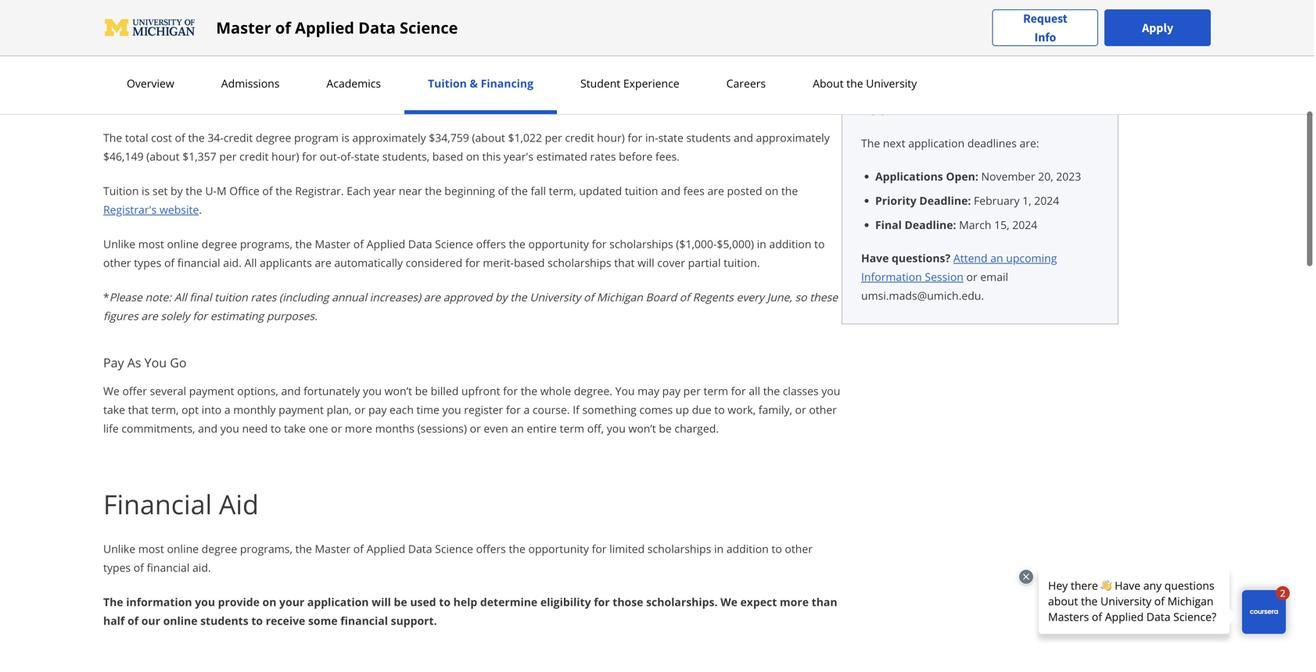 Task type: vqa. For each thing, say whether or not it's contained in the screenshot.
Recommendations Link
no



Task type: describe. For each thing, give the bounding box(es) containing it.
out-
[[320, 149, 341, 164]]

the right near
[[425, 183, 442, 198]]

(including
[[279, 290, 329, 305]]

june,
[[767, 290, 792, 305]]

before
[[619, 149, 653, 164]]

for down program in the left of the page
[[302, 149, 317, 164]]

partial
[[688, 255, 721, 270]]

for left merit-
[[465, 255, 480, 270]]

2024 for priority deadline: february 1, 2024
[[1035, 193, 1060, 208]]

please
[[109, 290, 142, 305]]

tuition inside tuition is set by the u-m office of the registrar. each year near the beginning of the fall term, updated tuition and fees are posted on the registrar's website .
[[625, 183, 658, 198]]

tuition for tuition & financing
[[428, 76, 467, 91]]

list item containing applications open:
[[876, 168, 1099, 185]]

the right about
[[847, 76, 863, 91]]

comes
[[640, 403, 673, 417]]

0 vertical spatial master
[[216, 17, 271, 38]]

scholarships.
[[646, 595, 718, 610]]

and inside the total cost of the 34-credit degree program is approximately $34,759 (about $1,022 per credit hour) for in-state students and approximately $46,149 (about $1,357 per credit hour) for out-of-state students, based on this year's estimated rates before fees.
[[734, 130, 753, 145]]

apply button
[[1105, 9, 1211, 46]]

offers for scholarships
[[476, 237, 506, 252]]

application
[[861, 95, 943, 116]]

you right the fortunately
[[363, 384, 382, 399]]

0 horizontal spatial (about
[[146, 149, 180, 164]]

to left help
[[439, 595, 451, 610]]

increases)
[[370, 290, 421, 305]]

based inside the total cost of the 34-credit degree program is approximately $34,759 (about $1,022 per credit hour) for in-state students and approximately $46,149 (about $1,357 per credit hour) for out-of-state students, based on this year's estimated rates before fees.
[[432, 149, 463, 164]]

figures
[[103, 309, 138, 324]]

student experience
[[581, 76, 680, 91]]

online for of
[[167, 237, 199, 252]]

you left need
[[220, 421, 239, 436]]

0 horizontal spatial state
[[354, 149, 380, 164]]

degree for financial
[[202, 237, 237, 252]]

will inside "the information you provide on your application will be used to help determine eligibility for those scholarships. we expect more than half of our online students to receive some financial support."
[[372, 595, 391, 610]]

online inside "the information you provide on your application will be used to help determine eligibility for those scholarships. we expect more than half of our online students to receive some financial support."
[[163, 614, 198, 629]]

1 horizontal spatial be
[[415, 384, 428, 399]]

1 horizontal spatial state
[[658, 130, 684, 145]]

we inside "the information you provide on your application will be used to help determine eligibility for those scholarships. we expect more than half of our online students to receive some financial support."
[[721, 595, 738, 610]]

0 vertical spatial hour)
[[597, 130, 625, 145]]

* please note: all final tuition rates (including annual increases) are approved by the university of michigan board of regents every june, so these figures are solely for estimating purposes.
[[103, 290, 838, 324]]

opportunity for limited
[[529, 542, 589, 557]]

tuition & financing
[[428, 76, 534, 91]]

application information
[[861, 95, 1034, 116]]

financial inside unlike most online degree programs, the master of applied data science offers the opportunity for scholarships ($1,000-$5,000) in addition to other types of financial aid. all applicants are automatically considered for merit-based scholarships that will cover partial tuition.
[[177, 255, 220, 270]]

academics link
[[322, 76, 386, 91]]

or right one
[[331, 421, 342, 436]]

to right need
[[271, 421, 281, 436]]

of inside the total cost of the 34-credit degree program is approximately $34,759 (about $1,022 per credit hour) for in-state students and approximately $46,149 (about $1,357 per credit hour) for out-of-state students, based on this year's estimated rates before fees.
[[175, 130, 185, 145]]

to inside unlike most online degree programs, the master of applied data science offers the opportunity for limited scholarships in addition to other types of financial aid.
[[772, 542, 782, 557]]

or down register
[[470, 421, 481, 436]]

15,
[[995, 218, 1010, 232]]

more inside we offer several payment options, and fortunately you won't be billed upfront for the whole degree. you may pay per term for all the classes you take that term, opt into a monthly payment plan, or pay each time you register for a course. if something comes up due to work, family, or other life commitments, and you need to take one or more months (sessions) or even an entire term off, you won't be charged.
[[345, 421, 372, 436]]

the for tuition
[[103, 130, 122, 145]]

considered
[[406, 255, 463, 270]]

34-
[[208, 130, 224, 145]]

applicants
[[260, 255, 312, 270]]

you down billed
[[442, 403, 461, 417]]

degree.
[[574, 384, 613, 399]]

for left all
[[731, 384, 746, 399]]

registrar.
[[295, 183, 344, 198]]

priority
[[876, 193, 917, 208]]

0 vertical spatial scholarships
[[610, 237, 673, 252]]

you inside "the information you provide on your application will be used to help determine eligibility for those scholarships. we expect more than half of our online students to receive some financial support."
[[195, 595, 215, 610]]

these
[[810, 290, 838, 305]]

cover
[[657, 255, 685, 270]]

most for types
[[138, 237, 164, 252]]

march
[[959, 218, 992, 232]]

.
[[199, 202, 202, 217]]

0 horizontal spatial you
[[144, 354, 167, 371]]

expect
[[741, 595, 777, 610]]

in-
[[645, 130, 658, 145]]

programs, for aid.
[[240, 542, 293, 557]]

fortunately
[[304, 384, 360, 399]]

approved
[[443, 290, 492, 305]]

overview
[[127, 76, 174, 91]]

some
[[308, 614, 338, 629]]

on inside tuition is set by the u-m office of the registrar. each year near the beginning of the fall term, updated tuition and fees are posted on the registrar's website .
[[765, 183, 779, 198]]

all
[[749, 384, 761, 399]]

this
[[482, 149, 501, 164]]

academics
[[327, 76, 381, 91]]

offers for limited
[[476, 542, 506, 557]]

the left whole on the left bottom of page
[[521, 384, 538, 399]]

financial aid
[[103, 486, 259, 523]]

determine
[[480, 595, 538, 610]]

or right plan,
[[355, 403, 366, 417]]

session
[[925, 270, 964, 284]]

year
[[374, 183, 396, 198]]

family,
[[759, 403, 792, 417]]

0 vertical spatial applied
[[295, 17, 354, 38]]

students inside the total cost of the 34-credit degree program is approximately $34,759 (about $1,022 per credit hour) for in-state students and approximately $46,149 (about $1,357 per credit hour) for out-of-state students, based on this year's estimated rates before fees.
[[687, 130, 731, 145]]

master of applied data science
[[216, 17, 458, 38]]

*
[[103, 290, 109, 305]]

opt
[[182, 403, 199, 417]]

deadline: for final deadline:
[[905, 218, 956, 232]]

than
[[812, 595, 838, 610]]

tuition inside the * please note: all final tuition rates (including annual increases) are approved by the university of michigan board of regents every june, so these figures are solely for estimating purposes.
[[214, 290, 248, 305]]

other inside unlike most online degree programs, the master of applied data science offers the opportunity for limited scholarships in addition to other types of financial aid.
[[785, 542, 813, 557]]

per inside we offer several payment options, and fortunately you won't be billed upfront for the whole degree. you may pay per term for all the classes you take that term, opt into a monthly payment plan, or pay each time you register for a course. if something comes up due to work, family, or other life commitments, and you need to take one or more months (sessions) or even an entire term off, you won't be charged.
[[684, 384, 701, 399]]

tuition for tuition
[[103, 75, 190, 111]]

priority deadline: february 1, 2024
[[876, 193, 1060, 208]]

regents
[[693, 290, 734, 305]]

have questions?
[[861, 251, 951, 266]]

monthly
[[233, 403, 276, 417]]

and down into
[[198, 421, 218, 436]]

0 vertical spatial science
[[400, 17, 458, 38]]

tuition.
[[724, 255, 760, 270]]

so
[[795, 290, 807, 305]]

0 vertical spatial term
[[704, 384, 728, 399]]

1 horizontal spatial information
[[947, 95, 1034, 116]]

about the university
[[813, 76, 917, 91]]

1 approximately from the left
[[352, 130, 426, 145]]

to inside unlike most online degree programs, the master of applied data science offers the opportunity for scholarships ($1,000-$5,000) in addition to other types of financial aid. all applicants are automatically considered for merit-based scholarships that will cover partial tuition.
[[815, 237, 825, 252]]

list containing applications open:
[[868, 168, 1099, 233]]

limited
[[610, 542, 645, 557]]

other inside unlike most online degree programs, the master of applied data science offers the opportunity for scholarships ($1,000-$5,000) in addition to other types of financial aid. all applicants are automatically considered for merit-based scholarships that will cover partial tuition.
[[103, 255, 131, 270]]

time
[[417, 403, 440, 417]]

set
[[152, 183, 168, 198]]

rates inside the total cost of the 34-credit degree program is approximately $34,759 (about $1,022 per credit hour) for in-state students and approximately $46,149 (about $1,357 per credit hour) for out-of-state students, based on this year's estimated rates before fees.
[[590, 149, 616, 164]]

are down note:
[[141, 309, 158, 324]]

experience
[[623, 76, 680, 91]]

the left registrar.
[[276, 183, 292, 198]]

we offer several payment options, and fortunately you won't be billed upfront for the whole degree. you may pay per term for all the classes you take that term, opt into a monthly payment plan, or pay each time you register for a course. if something comes up due to work, family, or other life commitments, and you need to take one or more months (sessions) or even an entire term off, you won't be charged.
[[103, 384, 841, 436]]

to down provide
[[251, 614, 263, 629]]

unlike for types
[[103, 542, 135, 557]]

or down classes
[[795, 403, 806, 417]]

students inside "the information you provide on your application will be used to help determine eligibility for those scholarships. we expect more than half of our online students to receive some financial support."
[[200, 614, 249, 629]]

november
[[982, 169, 1036, 184]]

estimated
[[537, 149, 588, 164]]

have
[[861, 251, 889, 266]]

0 vertical spatial per
[[545, 130, 562, 145]]

posted
[[727, 183, 762, 198]]

info
[[1035, 29, 1056, 45]]

applied for aid.
[[367, 542, 405, 557]]

board
[[646, 290, 677, 305]]

0 horizontal spatial take
[[103, 403, 125, 417]]

register
[[464, 403, 503, 417]]

1 horizontal spatial (about
[[472, 130, 505, 145]]

an inside we offer several payment options, and fortunately you won't be billed upfront for the whole degree. you may pay per term for all the classes you take that term, opt into a monthly payment plan, or pay each time you register for a course. if something comes up due to work, family, or other life commitments, and you need to take one or more months (sessions) or even an entire term off, you won't be charged.
[[511, 421, 524, 436]]

something
[[582, 403, 637, 417]]

beginning
[[445, 183, 495, 198]]

information inside attend an upcoming information session
[[861, 270, 922, 284]]

the right the posted
[[782, 183, 798, 198]]

the inside "the information you provide on your application will be used to help determine eligibility for those scholarships. we expect more than half of our online students to receive some financial support."
[[103, 595, 123, 610]]

are inside unlike most online degree programs, the master of applied data science offers the opportunity for scholarships ($1,000-$5,000) in addition to other types of financial aid. all applicants are automatically considered for merit-based scholarships that will cover partial tuition.
[[315, 255, 332, 270]]

university inside the * please note: all final tuition rates (including annual increases) are approved by the university of michigan board of regents every june, so these figures are solely for estimating purposes.
[[530, 290, 581, 305]]

by inside tuition is set by the u-m office of the registrar. each year near the beginning of the fall term, updated tuition and fees are posted on the registrar's website .
[[171, 183, 183, 198]]

for inside the * please note: all final tuition rates (including annual increases) are approved by the university of michigan board of regents every june, so these figures are solely for estimating purposes.
[[193, 309, 207, 324]]

for down updated
[[592, 237, 607, 252]]

1 vertical spatial payment
[[279, 403, 324, 417]]

list item containing priority deadline:
[[876, 192, 1099, 209]]

1 vertical spatial won't
[[629, 421, 656, 436]]

total
[[125, 130, 148, 145]]

0 vertical spatial data
[[358, 17, 396, 38]]

based inside unlike most online degree programs, the master of applied data science offers the opportunity for scholarships ($1,000-$5,000) in addition to other types of financial aid. all applicants are automatically considered for merit-based scholarships that will cover partial tuition.
[[514, 255, 545, 270]]

are inside tuition is set by the u-m office of the registrar. each year near the beginning of the fall term, updated tuition and fees are posted on the registrar's website .
[[708, 183, 724, 198]]

as
[[127, 354, 141, 371]]

life
[[103, 421, 119, 436]]

tuition is set by the u-m office of the registrar. each year near the beginning of the fall term, updated tuition and fees are posted on the registrar's website .
[[103, 183, 798, 217]]

1 horizontal spatial pay
[[662, 384, 681, 399]]

and right options,
[[281, 384, 301, 399]]

the left fall
[[511, 183, 528, 198]]

1 vertical spatial take
[[284, 421, 306, 436]]

in inside unlike most online degree programs, the master of applied data science offers the opportunity for scholarships ($1,000-$5,000) in addition to other types of financial aid. all applicants are automatically considered for merit-based scholarships that will cover partial tuition.
[[757, 237, 767, 252]]

overview link
[[122, 76, 179, 91]]

to right due
[[715, 403, 725, 417]]

0 horizontal spatial hour)
[[272, 149, 299, 164]]

are:
[[1020, 136, 1039, 151]]

help
[[454, 595, 477, 610]]

term, inside tuition is set by the u-m office of the registrar. each year near the beginning of the fall term, updated tuition and fees are posted on the registrar's website .
[[549, 183, 576, 198]]



Task type: locate. For each thing, give the bounding box(es) containing it.
1 vertical spatial offers
[[476, 542, 506, 557]]

solely
[[161, 309, 190, 324]]

types up note:
[[134, 255, 161, 270]]

1 unlike from the top
[[103, 237, 135, 252]]

0 vertical spatial financial
[[177, 255, 220, 270]]

on left your
[[263, 595, 277, 610]]

rates
[[590, 149, 616, 164], [251, 290, 276, 305]]

tuition for tuition is set by the u-m office of the registrar. each year near the beginning of the fall term, updated tuition and fees are posted on the registrar's website .
[[103, 183, 139, 198]]

financial
[[177, 255, 220, 270], [147, 561, 190, 575], [341, 614, 388, 629]]

1 horizontal spatial a
[[524, 403, 530, 417]]

2023
[[1056, 169, 1082, 184]]

science inside unlike most online degree programs, the master of applied data science offers the opportunity for scholarships ($1,000-$5,000) in addition to other types of financial aid. all applicants are automatically considered for merit-based scholarships that will cover partial tuition.
[[435, 237, 473, 252]]

term, inside we offer several payment options, and fortunately you won't be billed upfront for the whole degree. you may pay per term for all the classes you take that term, opt into a monthly payment plan, or pay each time you register for a course. if something comes up due to work, family, or other life commitments, and you need to take one or more months (sessions) or even an entire term off, you won't be charged.
[[151, 403, 179, 417]]

1 offers from the top
[[476, 237, 506, 252]]

in inside unlike most online degree programs, the master of applied data science offers the opportunity for limited scholarships in addition to other types of financial aid.
[[714, 542, 724, 557]]

student experience link
[[576, 76, 684, 91]]

list item down february
[[876, 217, 1099, 233]]

the up merit-
[[509, 237, 526, 252]]

1 horizontal spatial approximately
[[756, 130, 830, 145]]

$1,022
[[508, 130, 542, 145]]

1 vertical spatial based
[[514, 255, 545, 270]]

for down final
[[193, 309, 207, 324]]

is
[[342, 130, 350, 145], [142, 183, 150, 198]]

questions?
[[892, 251, 951, 266]]

1 vertical spatial most
[[138, 542, 164, 557]]

1 horizontal spatial won't
[[629, 421, 656, 436]]

unlike down the registrar's
[[103, 237, 135, 252]]

0 vertical spatial students
[[687, 130, 731, 145]]

1 vertical spatial we
[[721, 595, 738, 610]]

receive
[[266, 614, 305, 629]]

0 horizontal spatial we
[[103, 384, 120, 399]]

hour)
[[597, 130, 625, 145], [272, 149, 299, 164]]

types inside unlike most online degree programs, the master of applied data science offers the opportunity for limited scholarships in addition to other types of financial aid.
[[103, 561, 131, 575]]

online down financial aid
[[167, 542, 199, 557]]

applied for financial
[[367, 237, 405, 252]]

pay as you go
[[103, 354, 187, 371]]

1 horizontal spatial aid.
[[223, 255, 242, 270]]

options,
[[237, 384, 278, 399]]

scholarships up michigan
[[548, 255, 612, 270]]

3 list item from the top
[[876, 217, 1099, 233]]

online down the information
[[163, 614, 198, 629]]

year's
[[504, 149, 534, 164]]

aid. inside unlike most online degree programs, the master of applied data science offers the opportunity for limited scholarships in addition to other types of financial aid.
[[192, 561, 211, 575]]

an inside attend an upcoming information session
[[991, 251, 1004, 266]]

an
[[991, 251, 1004, 266], [511, 421, 524, 436]]

we inside we offer several payment options, and fortunately you won't be billed upfront for the whole degree. you may pay per term for all the classes you take that term, opt into a monthly payment plan, or pay each time you register for a course. if something comes up due to work, family, or other life commitments, and you need to take one or more months (sessions) or even an entire term off, you won't be charged.
[[103, 384, 120, 399]]

the inside the total cost of the 34-credit degree program is approximately $34,759 (about $1,022 per credit hour) for in-state students and approximately $46,149 (about $1,357 per credit hour) for out-of-state students, based on this year's estimated rates before fees.
[[103, 130, 122, 145]]

2 vertical spatial on
[[263, 595, 277, 610]]

2 unlike from the top
[[103, 542, 135, 557]]

per down 34-
[[219, 149, 237, 164]]

and up the posted
[[734, 130, 753, 145]]

application inside "the information you provide on your application will be used to help determine eligibility for those scholarships. we expect more than half of our online students to receive some financial support."
[[307, 595, 369, 610]]

applications open: november 20, 2023
[[876, 169, 1082, 184]]

students up the fees
[[687, 130, 731, 145]]

1 vertical spatial scholarships
[[548, 255, 612, 270]]

financial inside unlike most online degree programs, the master of applied data science offers the opportunity for limited scholarships in addition to other types of financial aid.
[[147, 561, 190, 575]]

whole
[[540, 384, 571, 399]]

fees.
[[656, 149, 680, 164]]

application down application information
[[909, 136, 965, 151]]

the left next
[[861, 136, 880, 151]]

addition inside unlike most online degree programs, the master of applied data science offers the opportunity for limited scholarships in addition to other types of financial aid.
[[727, 542, 769, 557]]

work,
[[728, 403, 756, 417]]

the inside the * please note: all final tuition rates (including annual increases) are approved by the university of michigan board of regents every june, so these figures are solely for estimating purposes.
[[510, 290, 527, 305]]

1 vertical spatial tuition
[[214, 290, 248, 305]]

need
[[242, 421, 268, 436]]

science up help
[[435, 542, 473, 557]]

1 horizontal spatial we
[[721, 595, 738, 610]]

2 most from the top
[[138, 542, 164, 557]]

0 horizontal spatial in
[[714, 542, 724, 557]]

scholarships up cover
[[610, 237, 673, 252]]

data inside unlike most online degree programs, the master of applied data science offers the opportunity for limited scholarships in addition to other types of financial aid.
[[408, 542, 432, 557]]

all inside the * please note: all final tuition rates (including annual increases) are approved by the university of michigan board of regents every june, so these figures are solely for estimating purposes.
[[174, 290, 187, 305]]

0 vertical spatial most
[[138, 237, 164, 252]]

list item down applications open: november 20, 2023
[[876, 192, 1099, 209]]

final
[[876, 218, 902, 232]]

2 programs, from the top
[[240, 542, 293, 557]]

the total cost of the 34-credit degree program is approximately $34,759 (about $1,022 per credit hour) for in-state students and approximately $46,149 (about $1,357 per credit hour) for out-of-state students, based on this year's estimated rates before fees.
[[103, 130, 830, 164]]

0 vertical spatial more
[[345, 421, 372, 436]]

be
[[415, 384, 428, 399], [659, 421, 672, 436], [394, 595, 407, 610]]

1 vertical spatial in
[[714, 542, 724, 557]]

request info
[[1023, 11, 1068, 45]]

february
[[974, 193, 1020, 208]]

1 vertical spatial aid.
[[192, 561, 211, 575]]

for left those
[[594, 595, 610, 610]]

you left provide
[[195, 595, 215, 610]]

will
[[638, 255, 655, 270], [372, 595, 391, 610]]

apply
[[1142, 20, 1174, 36]]

0 horizontal spatial pay
[[368, 403, 387, 417]]

pay left each
[[368, 403, 387, 417]]

on inside "the information you provide on your application will be used to help determine eligibility for those scholarships. we expect more than half of our online students to receive some financial support."
[[263, 595, 277, 610]]

attend an upcoming information session
[[861, 251, 1057, 284]]

1 horizontal spatial on
[[466, 149, 480, 164]]

eligibility
[[541, 595, 591, 610]]

will left cover
[[638, 255, 655, 270]]

2 list item from the top
[[876, 192, 1099, 209]]

1 horizontal spatial term
[[704, 384, 728, 399]]

1 horizontal spatial take
[[284, 421, 306, 436]]

0 horizontal spatial term,
[[151, 403, 179, 417]]

0 horizontal spatial a
[[224, 403, 231, 417]]

tuition inside tuition is set by the u-m office of the registrar. each year near the beginning of the fall term, updated tuition and fees are posted on the registrar's website .
[[103, 183, 139, 198]]

all up solely
[[174, 290, 187, 305]]

aid. inside unlike most online degree programs, the master of applied data science offers the opportunity for scholarships ($1,000-$5,000) in addition to other types of financial aid. all applicants are automatically considered for merit-based scholarships that will cover partial tuition.
[[223, 255, 242, 270]]

tuition up the registrar's
[[103, 183, 139, 198]]

1 vertical spatial all
[[174, 290, 187, 305]]

term, down the several
[[151, 403, 179, 417]]

most inside unlike most online degree programs, the master of applied data science offers the opportunity for scholarships ($1,000-$5,000) in addition to other types of financial aid. all applicants are automatically considered for merit-based scholarships that will cover partial tuition.
[[138, 237, 164, 252]]

($1,000-
[[676, 237, 717, 252]]

or down attend
[[967, 270, 978, 284]]

list
[[868, 168, 1099, 233]]

tuition & financing link
[[423, 76, 538, 91]]

open:
[[946, 169, 979, 184]]

if
[[573, 403, 580, 417]]

1 list item from the top
[[876, 168, 1099, 185]]

1 vertical spatial 2024
[[1013, 218, 1038, 232]]

entire
[[527, 421, 557, 436]]

0 horizontal spatial that
[[128, 403, 149, 417]]

are right the fees
[[708, 183, 724, 198]]

0 vertical spatial be
[[415, 384, 428, 399]]

1 vertical spatial is
[[142, 183, 150, 198]]

1 vertical spatial degree
[[202, 237, 237, 252]]

master up automatically
[[315, 237, 351, 252]]

every
[[737, 290, 764, 305]]

1 vertical spatial opportunity
[[529, 542, 589, 557]]

1 vertical spatial university
[[530, 290, 581, 305]]

support.
[[391, 614, 437, 629]]

most down registrar's website link at the top left
[[138, 237, 164, 252]]

opportunity inside unlike most online degree programs, the master of applied data science offers the opportunity for scholarships ($1,000-$5,000) in addition to other types of financial aid. all applicants are automatically considered for merit-based scholarships that will cover partial tuition.
[[529, 237, 589, 252]]

student
[[581, 76, 621, 91]]

offers inside unlike most online degree programs, the master of applied data science offers the opportunity for scholarships ($1,000-$5,000) in addition to other types of financial aid. all applicants are automatically considered for merit-based scholarships that will cover partial tuition.
[[476, 237, 506, 252]]

programs, inside unlike most online degree programs, the master of applied data science offers the opportunity for scholarships ($1,000-$5,000) in addition to other types of financial aid. all applicants are automatically considered for merit-based scholarships that will cover partial tuition.
[[240, 237, 293, 252]]

the for application information
[[861, 136, 880, 151]]

data inside unlike most online degree programs, the master of applied data science offers the opportunity for scholarships ($1,000-$5,000) in addition to other types of financial aid. all applicants are automatically considered for merit-based scholarships that will cover partial tuition.
[[408, 237, 432, 252]]

financial
[[103, 486, 212, 523]]

data for financial
[[408, 237, 432, 252]]

be down comes
[[659, 421, 672, 436]]

science for scholarships
[[435, 237, 473, 252]]

the up the applicants
[[295, 237, 312, 252]]

1 vertical spatial on
[[765, 183, 779, 198]]

you left may
[[615, 384, 635, 399]]

due
[[692, 403, 712, 417]]

0 vertical spatial (about
[[472, 130, 505, 145]]

purposes.
[[267, 309, 318, 324]]

pay up up
[[662, 384, 681, 399]]

degree inside unlike most online degree programs, the master of applied data science offers the opportunity for limited scholarships in addition to other types of financial aid.
[[202, 542, 237, 557]]

won't up each
[[385, 384, 412, 399]]

2 offers from the top
[[476, 542, 506, 557]]

1 horizontal spatial addition
[[769, 237, 812, 252]]

(about up this
[[472, 130, 505, 145]]

note:
[[145, 290, 171, 305]]

financial right some
[[341, 614, 388, 629]]

per up due
[[684, 384, 701, 399]]

that down "offer"
[[128, 403, 149, 417]]

hour) up before
[[597, 130, 625, 145]]

automatically
[[334, 255, 403, 270]]

0 horizontal spatial will
[[372, 595, 391, 610]]

all inside unlike most online degree programs, the master of applied data science offers the opportunity for scholarships ($1,000-$5,000) in addition to other types of financial aid. all applicants are automatically considered for merit-based scholarships that will cover partial tuition.
[[244, 255, 257, 270]]

1 horizontal spatial all
[[244, 255, 257, 270]]

1 horizontal spatial hour)
[[597, 130, 625, 145]]

michigan
[[597, 290, 643, 305]]

2 horizontal spatial on
[[765, 183, 779, 198]]

applied inside unlike most online degree programs, the master of applied data science offers the opportunity for limited scholarships in addition to other types of financial aid.
[[367, 542, 405, 557]]

that inside we offer several payment options, and fortunately you won't be billed upfront for the whole degree. you may pay per term for all the classes you take that term, opt into a monthly payment plan, or pay each time you register for a course. if something comes up due to work, family, or other life commitments, and you need to take one or more months (sessions) or even an entire term off, you won't be charged.
[[128, 403, 149, 417]]

that inside unlike most online degree programs, the master of applied data science offers the opportunity for scholarships ($1,000-$5,000) in addition to other types of financial aid. all applicants are automatically considered for merit-based scholarships that will cover partial tuition.
[[614, 255, 635, 270]]

0 vertical spatial payment
[[189, 384, 234, 399]]

1 programs, from the top
[[240, 237, 293, 252]]

and left the fees
[[661, 183, 681, 198]]

online inside unlike most online degree programs, the master of applied data science offers the opportunity for scholarships ($1,000-$5,000) in addition to other types of financial aid. all applicants are automatically considered for merit-based scholarships that will cover partial tuition.
[[167, 237, 199, 252]]

each
[[347, 183, 371, 198]]

you
[[144, 354, 167, 371], [615, 384, 635, 399]]

for up even in the left of the page
[[506, 403, 521, 417]]

1 vertical spatial list item
[[876, 192, 1099, 209]]

programs, up the applicants
[[240, 237, 293, 252]]

term, right fall
[[549, 183, 576, 198]]

$46,149
[[103, 149, 144, 164]]

2024 for final deadline: march 15, 2024
[[1013, 218, 1038, 232]]

1 vertical spatial you
[[615, 384, 635, 399]]

list item
[[876, 168, 1099, 185], [876, 192, 1099, 209], [876, 217, 1099, 233]]

you inside we offer several payment options, and fortunately you won't be billed upfront for the whole degree. you may pay per term for all the classes you take that term, opt into a monthly payment plan, or pay each time you register for a course. if something comes up due to work, family, or other life commitments, and you need to take one or more months (sessions) or even an entire term off, you won't be charged.
[[615, 384, 635, 399]]

approximately down about
[[756, 130, 830, 145]]

an right even in the left of the page
[[511, 421, 524, 436]]

0 vertical spatial won't
[[385, 384, 412, 399]]

0 horizontal spatial rates
[[251, 290, 276, 305]]

email
[[981, 270, 1009, 284]]

deadline: up questions? at the top right of the page
[[905, 218, 956, 232]]

based down $34,759
[[432, 149, 463, 164]]

&
[[470, 76, 478, 91]]

1 opportunity from the top
[[529, 237, 589, 252]]

unlike most online degree programs, the master of applied data science offers the opportunity for limited scholarships in addition to other types of financial aid.
[[103, 542, 813, 575]]

1 vertical spatial term
[[560, 421, 585, 436]]

aid. down financial aid
[[192, 561, 211, 575]]

0 horizontal spatial addition
[[727, 542, 769, 557]]

deadlines
[[968, 136, 1017, 151]]

is inside tuition is set by the u-m office of the registrar. each year near the beginning of the fall term, updated tuition and fees are posted on the registrar's website .
[[142, 183, 150, 198]]

0 vertical spatial tuition
[[625, 183, 658, 198]]

1 vertical spatial be
[[659, 421, 672, 436]]

several
[[150, 384, 186, 399]]

0 horizontal spatial term
[[560, 421, 585, 436]]

unlike most online degree programs, the master of applied data science offers the opportunity for scholarships ($1,000-$5,000) in addition to other types of financial aid. all applicants are automatically considered for merit-based scholarships that will cover partial tuition.
[[103, 237, 825, 270]]

most inside unlike most online degree programs, the master of applied data science offers the opportunity for limited scholarships in addition to other types of financial aid.
[[138, 542, 164, 557]]

1 horizontal spatial an
[[991, 251, 1004, 266]]

scholarships inside unlike most online degree programs, the master of applied data science offers the opportunity for limited scholarships in addition to other types of financial aid.
[[648, 542, 711, 557]]

tuition down before
[[625, 183, 658, 198]]

master inside unlike most online degree programs, the master of applied data science offers the opportunity for limited scholarships in addition to other types of financial aid.
[[315, 542, 351, 557]]

office
[[229, 183, 260, 198]]

0 horizontal spatial by
[[171, 183, 183, 198]]

degree
[[256, 130, 291, 145], [202, 237, 237, 252], [202, 542, 237, 557]]

1 vertical spatial that
[[128, 403, 149, 417]]

one
[[309, 421, 328, 436]]

0 horizontal spatial is
[[142, 183, 150, 198]]

approximately up students, on the left of the page
[[352, 130, 426, 145]]

$1,357
[[182, 149, 216, 164]]

degree inside unlike most online degree programs, the master of applied data science offers the opportunity for scholarships ($1,000-$5,000) in addition to other types of financial aid. all applicants are automatically considered for merit-based scholarships that will cover partial tuition.
[[202, 237, 237, 252]]

0 horizontal spatial approximately
[[352, 130, 426, 145]]

0 horizontal spatial per
[[219, 149, 237, 164]]

on inside the total cost of the 34-credit degree program is approximately $34,759 (about $1,022 per credit hour) for in-state students and approximately $46,149 (about $1,357 per credit hour) for out-of-state students, based on this year's estimated rates before fees.
[[466, 149, 480, 164]]

scholarships right limited on the left of the page
[[648, 542, 711, 557]]

more inside "the information you provide on your application will be used to help determine eligibility for those scholarships. we expect more than half of our online students to receive some financial support."
[[780, 595, 809, 610]]

online down 'website'
[[167, 237, 199, 252]]

umsi.mads@umich.edu.
[[861, 288, 984, 303]]

(sessions)
[[417, 421, 467, 436]]

the right all
[[763, 384, 780, 399]]

on left this
[[466, 149, 480, 164]]

2 vertical spatial other
[[785, 542, 813, 557]]

the up your
[[295, 542, 312, 557]]

0 vertical spatial based
[[432, 149, 463, 164]]

a up "entire"
[[524, 403, 530, 417]]

financial inside "the information you provide on your application will be used to help determine eligibility for those scholarships. we expect more than half of our online students to receive some financial support."
[[341, 614, 388, 629]]

most for of
[[138, 542, 164, 557]]

university of michigan image
[[103, 15, 197, 40]]

online inside unlike most online degree programs, the master of applied data science offers the opportunity for limited scholarships in addition to other types of financial aid.
[[167, 542, 199, 557]]

offers inside unlike most online degree programs, the master of applied data science offers the opportunity for limited scholarships in addition to other types of financial aid.
[[476, 542, 506, 557]]

by inside the * please note: all final tuition rates (including annual increases) are approved by the university of michigan board of regents every june, so these figures are solely for estimating purposes.
[[495, 290, 507, 305]]

for
[[628, 130, 643, 145], [302, 149, 317, 164], [592, 237, 607, 252], [465, 255, 480, 270], [193, 309, 207, 324], [503, 384, 518, 399], [731, 384, 746, 399], [506, 403, 521, 417], [592, 542, 607, 557], [594, 595, 610, 610]]

degree for aid.
[[202, 542, 237, 557]]

0 horizontal spatial aid.
[[192, 561, 211, 575]]

master inside unlike most online degree programs, the master of applied data science offers the opportunity for scholarships ($1,000-$5,000) in addition to other types of financial aid. all applicants are automatically considered for merit-based scholarships that will cover partial tuition.
[[315, 237, 351, 252]]

master for financial
[[315, 237, 351, 252]]

will up 'support.'
[[372, 595, 391, 610]]

1 vertical spatial programs,
[[240, 542, 293, 557]]

application up some
[[307, 595, 369, 610]]

each
[[390, 403, 414, 417]]

more
[[345, 421, 372, 436], [780, 595, 809, 610]]

pay
[[103, 354, 124, 371]]

is inside the total cost of the 34-credit degree program is approximately $34,759 (about $1,022 per credit hour) for in-state students and approximately $46,149 (about $1,357 per credit hour) for out-of-state students, based on this year's estimated rates before fees.
[[342, 130, 350, 145]]

2 vertical spatial master
[[315, 542, 351, 557]]

2 vertical spatial financial
[[341, 614, 388, 629]]

more left than
[[780, 595, 809, 610]]

unlike inside unlike most online degree programs, the master of applied data science offers the opportunity for scholarships ($1,000-$5,000) in addition to other types of financial aid. all applicants are automatically considered for merit-based scholarships that will cover partial tuition.
[[103, 237, 135, 252]]

tuition up total
[[103, 75, 190, 111]]

applications
[[876, 169, 943, 184]]

unlike for other
[[103, 237, 135, 252]]

1 horizontal spatial university
[[866, 76, 917, 91]]

programs, inside unlike most online degree programs, the master of applied data science offers the opportunity for limited scholarships in addition to other types of financial aid.
[[240, 542, 293, 557]]

1 vertical spatial pay
[[368, 403, 387, 417]]

0 vertical spatial university
[[866, 76, 917, 91]]

take up life
[[103, 403, 125, 417]]

2 vertical spatial per
[[684, 384, 701, 399]]

types inside unlike most online degree programs, the master of applied data science offers the opportunity for scholarships ($1,000-$5,000) in addition to other types of financial aid. all applicants are automatically considered for merit-based scholarships that will cover partial tuition.
[[134, 255, 161, 270]]

program
[[294, 130, 339, 145]]

science inside unlike most online degree programs, the master of applied data science offers the opportunity for limited scholarships in addition to other types of financial aid.
[[435, 542, 473, 557]]

term up due
[[704, 384, 728, 399]]

online for financial
[[167, 542, 199, 557]]

1 vertical spatial master
[[315, 237, 351, 252]]

1 horizontal spatial rates
[[590, 149, 616, 164]]

the up 'determine'
[[509, 542, 526, 557]]

addition inside unlike most online degree programs, the master of applied data science offers the opportunity for scholarships ($1,000-$5,000) in addition to other types of financial aid. all applicants are automatically considered for merit-based scholarships that will cover partial tuition.
[[769, 237, 812, 252]]

the inside the total cost of the 34-credit degree program is approximately $34,759 (about $1,022 per credit hour) for in-state students and approximately $46,149 (about $1,357 per credit hour) for out-of-state students, based on this year's estimated rates before fees.
[[188, 130, 205, 145]]

data for aid.
[[408, 542, 432, 557]]

1,
[[1023, 193, 1032, 208]]

other inside we offer several payment options, and fortunately you won't be billed upfront for the whole degree. you may pay per term for all the classes you take that term, opt into a monthly payment plan, or pay each time you register for a course. if something comes up due to work, family, or other life commitments, and you need to take one or more months (sessions) or even an entire term off, you won't be charged.
[[809, 403, 837, 417]]

1 horizontal spatial application
[[909, 136, 965, 151]]

upfront
[[462, 384, 500, 399]]

or inside or email umsi.mads@umich.edu.
[[967, 270, 978, 284]]

master for aid.
[[315, 542, 351, 557]]

0 vertical spatial we
[[103, 384, 120, 399]]

0 vertical spatial addition
[[769, 237, 812, 252]]

that
[[614, 255, 635, 270], [128, 403, 149, 417]]

m
[[217, 183, 227, 198]]

0 vertical spatial programs,
[[240, 237, 293, 252]]

will inside unlike most online degree programs, the master of applied data science offers the opportunity for scholarships ($1,000-$5,000) in addition to other types of financial aid. all applicants are automatically considered for merit-based scholarships that will cover partial tuition.
[[638, 255, 655, 270]]

term down if
[[560, 421, 585, 436]]

programs, for financial
[[240, 237, 293, 252]]

on right the posted
[[765, 183, 779, 198]]

are right the applicants
[[315, 255, 332, 270]]

2 vertical spatial applied
[[367, 542, 405, 557]]

you right as
[[144, 354, 167, 371]]

students,
[[382, 149, 430, 164]]

degree down .
[[202, 237, 237, 252]]

offers
[[476, 237, 506, 252], [476, 542, 506, 557]]

we left "offer"
[[103, 384, 120, 399]]

1 horizontal spatial per
[[545, 130, 562, 145]]

list item containing final deadline:
[[876, 217, 1099, 233]]

2 approximately from the left
[[756, 130, 830, 145]]

unlike inside unlike most online degree programs, the master of applied data science offers the opportunity for limited scholarships in addition to other types of financial aid.
[[103, 542, 135, 557]]

2 vertical spatial science
[[435, 542, 473, 557]]

of inside "the information you provide on your application will be used to help determine eligibility for those scholarships. we expect more than half of our online students to receive some financial support."
[[128, 614, 139, 629]]

for inside unlike most online degree programs, the master of applied data science offers the opportunity for limited scholarships in addition to other types of financial aid.
[[592, 542, 607, 557]]

final
[[190, 290, 212, 305]]

you right classes
[[822, 384, 841, 399]]

opportunity for scholarships
[[529, 237, 589, 252]]

for inside "the information you provide on your application will be used to help determine eligibility for those scholarships. we expect more than half of our online students to receive some financial support."
[[594, 595, 610, 610]]

types
[[134, 255, 161, 270], [103, 561, 131, 575]]

1 vertical spatial information
[[861, 270, 922, 284]]

data up academics link
[[358, 17, 396, 38]]

billed
[[431, 384, 459, 399]]

0 vertical spatial other
[[103, 255, 131, 270]]

degree inside the total cost of the 34-credit degree program is approximately $34,759 (about $1,022 per credit hour) for in-state students and approximately $46,149 (about $1,357 per credit hour) for out-of-state students, based on this year's estimated rates before fees.
[[256, 130, 291, 145]]

our
[[141, 614, 160, 629]]

0 vertical spatial 2024
[[1035, 193, 1060, 208]]

0 horizontal spatial won't
[[385, 384, 412, 399]]

tuition left &
[[428, 76, 467, 91]]

financial up final
[[177, 255, 220, 270]]

state
[[658, 130, 684, 145], [354, 149, 380, 164]]

2 opportunity from the top
[[529, 542, 589, 557]]

more down plan,
[[345, 421, 372, 436]]

opportunity inside unlike most online degree programs, the master of applied data science offers the opportunity for limited scholarships in addition to other types of financial aid.
[[529, 542, 589, 557]]

offer
[[122, 384, 147, 399]]

science for limited
[[435, 542, 473, 557]]

applied inside unlike most online degree programs, the master of applied data science offers the opportunity for scholarships ($1,000-$5,000) in addition to other types of financial aid. all applicants are automatically considered for merit-based scholarships that will cover partial tuition.
[[367, 237, 405, 252]]

2 a from the left
[[524, 403, 530, 417]]

1 horizontal spatial that
[[614, 255, 635, 270]]

0 vertical spatial term,
[[549, 183, 576, 198]]

for left in-
[[628, 130, 643, 145]]

1 horizontal spatial types
[[134, 255, 161, 270]]

tuition up estimating
[[214, 290, 248, 305]]

the left u-
[[186, 183, 202, 198]]

careers
[[727, 76, 766, 91]]

2024 right the 1, on the right
[[1035, 193, 1060, 208]]

deadline: for priority deadline:
[[920, 193, 971, 208]]

you down something at left bottom
[[607, 421, 626, 436]]

the next application deadlines are:
[[861, 136, 1039, 151]]

information up deadlines
[[947, 95, 1034, 116]]

be inside "the information you provide on your application will be used to help determine eligibility for those scholarships. we expect more than half of our online students to receive some financial support."
[[394, 595, 407, 610]]

addition up so
[[769, 237, 812, 252]]

are down considered
[[424, 290, 441, 305]]

1 a from the left
[[224, 403, 231, 417]]

is left 'set'
[[142, 183, 150, 198]]

by
[[171, 183, 183, 198], [495, 290, 507, 305]]

be left used
[[394, 595, 407, 610]]

0 horizontal spatial all
[[174, 290, 187, 305]]

1 vertical spatial students
[[200, 614, 249, 629]]

deadline:
[[920, 193, 971, 208], [905, 218, 956, 232]]

unlike
[[103, 237, 135, 252], [103, 542, 135, 557]]

for right upfront
[[503, 384, 518, 399]]

1 horizontal spatial more
[[780, 595, 809, 610]]

1 vertical spatial addition
[[727, 542, 769, 557]]

0 horizontal spatial payment
[[189, 384, 234, 399]]

rates inside the * please note: all final tuition rates (including annual increases) are approved by the university of michigan board of regents every june, so these figures are solely for estimating purposes.
[[251, 290, 276, 305]]

0 horizontal spatial an
[[511, 421, 524, 436]]

1 most from the top
[[138, 237, 164, 252]]

updated
[[579, 183, 622, 198]]

hour) down program in the left of the page
[[272, 149, 299, 164]]

information down have questions? on the right
[[861, 270, 922, 284]]

0 horizontal spatial on
[[263, 595, 277, 610]]

we left the expect
[[721, 595, 738, 610]]

$5,000)
[[717, 237, 754, 252]]

and inside tuition is set by the u-m office of the registrar. each year near the beginning of the fall term, updated tuition and fees are posted on the registrar's website .
[[661, 183, 681, 198]]

for left limited on the left of the page
[[592, 542, 607, 557]]

0 vertical spatial application
[[909, 136, 965, 151]]

near
[[399, 183, 422, 198]]

1 horizontal spatial payment
[[279, 403, 324, 417]]

0 horizontal spatial students
[[200, 614, 249, 629]]



